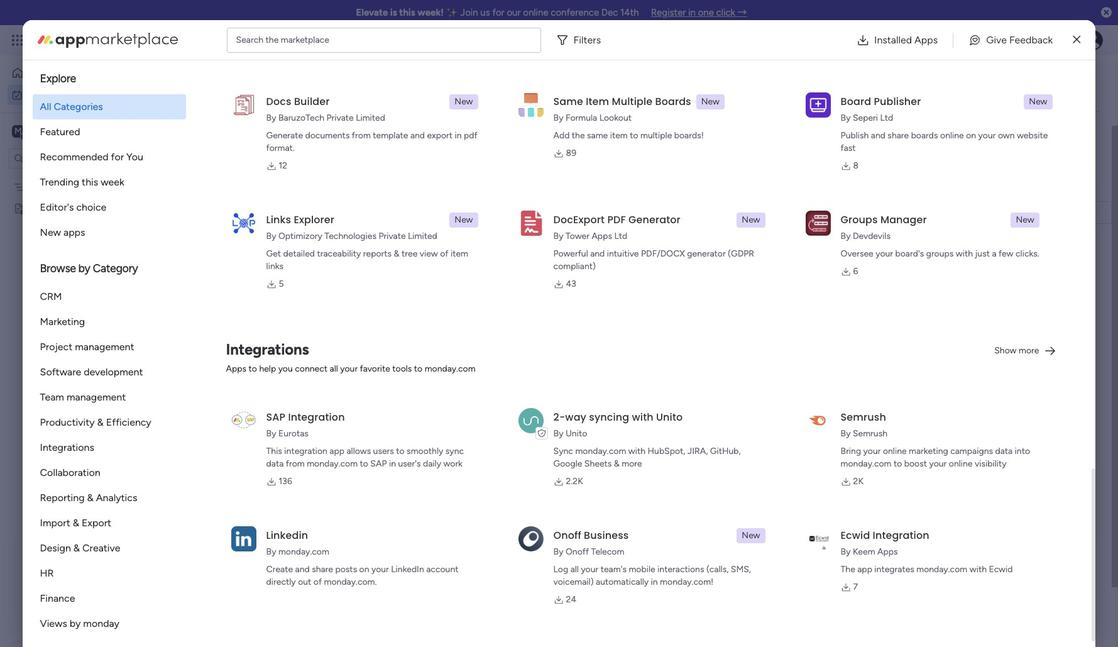 Task type: describe. For each thing, give the bounding box(es) containing it.
items inside next week / 0 items
[[289, 344, 311, 355]]

new apps
[[40, 226, 85, 238]]

bring
[[841, 446, 862, 457]]

1 vertical spatial ecwid
[[990, 564, 1014, 575]]

share for by monday.com
[[312, 564, 333, 575]]

items up 5 on the top left
[[267, 253, 289, 264]]

items inside without a date / 0 items
[[316, 435, 338, 445]]

new for board publisher
[[1030, 96, 1048, 107]]

help
[[259, 364, 276, 374]]

89
[[566, 148, 577, 158]]

0 horizontal spatial all
[[330, 364, 338, 374]]

directly
[[266, 577, 296, 587]]

✨
[[446, 7, 458, 18]]

app logo image for oversee your board's groups with just a few clicks.
[[806, 211, 831, 236]]

management for team management
[[67, 391, 126, 403]]

apps down next
[[226, 364, 247, 374]]

→
[[738, 7, 748, 18]]

sms,
[[731, 564, 752, 575]]

1 horizontal spatial ltd
[[881, 113, 894, 123]]

m
[[14, 125, 22, 136]]

hide
[[331, 130, 350, 141]]

the for add
[[572, 130, 585, 141]]

by for browse
[[78, 262, 90, 275]]

in left one
[[689, 7, 696, 18]]

by inside semrush by semrush
[[841, 428, 851, 439]]

interactions
[[658, 564, 705, 575]]

1 vertical spatial marketing
[[650, 208, 690, 219]]

online right our
[[523, 7, 549, 18]]

search image
[[289, 131, 299, 141]]

2 vertical spatial marketing
[[40, 316, 85, 328]]

own
[[999, 130, 1016, 141]]

home
[[29, 67, 53, 78]]

category
[[93, 262, 138, 275]]

feedback
[[1010, 34, 1054, 46]]

and inside generate documents from template and export in pdf format.
[[411, 130, 425, 141]]

sap inside sap integration by eurotas
[[266, 410, 286, 425]]

same
[[587, 130, 608, 141]]

sap integration by eurotas
[[266, 410, 345, 439]]

it
[[1001, 208, 1006, 218]]

app logo image for the app integrates monday.com with ecwid
[[806, 526, 831, 551]]

my for my work
[[189, 73, 218, 101]]

1 vertical spatial monday
[[83, 618, 120, 630]]

boards
[[656, 94, 692, 109]]

show more
[[995, 345, 1040, 356]]

items right the done
[[374, 130, 396, 141]]

select product image
[[11, 34, 24, 47]]

pdf
[[608, 213, 626, 227]]

working on it
[[954, 208, 1006, 218]]

6
[[854, 266, 859, 277]]

integrates
[[875, 564, 915, 575]]

0 vertical spatial onoff
[[554, 528, 582, 543]]

see
[[220, 35, 235, 45]]

design & creative
[[40, 542, 120, 554]]

without a date / 0 items
[[212, 431, 338, 447]]

by up "add"
[[554, 113, 564, 123]]

your right bring
[[864, 446, 881, 457]]

sap inside this integration app allows users to smoothly sync data from monday.com to sap in user's daily work
[[371, 459, 387, 469]]

marketing plan link
[[648, 202, 765, 225]]

format.
[[266, 143, 295, 153]]

daily
[[423, 459, 442, 469]]

to inside bring your online marketing campaigns data into monday.com to boost your online visibility
[[894, 459, 903, 469]]

invite members image
[[954, 34, 966, 47]]

hr
[[40, 567, 54, 579]]

recommended
[[40, 151, 109, 163]]

bring your online marketing campaigns data into monday.com to boost your online visibility
[[841, 446, 1031, 469]]

docexport
[[554, 213, 605, 227]]

categories
[[54, 101, 103, 113]]

oversee
[[841, 248, 874, 259]]

0 vertical spatial semrush
[[841, 410, 887, 425]]

apps inside ecwid integration by keem apps
[[878, 547, 899, 557]]

private board image
[[13, 202, 25, 214]]

explore
[[40, 72, 76, 86]]

monday.com!
[[660, 577, 714, 587]]

reports
[[363, 248, 392, 259]]

app logo image for add the same item to multiple boards!
[[519, 92, 544, 117]]

automatically
[[596, 577, 649, 587]]

with inside the sync monday.com with hubspot, jira, github, google sheets & more
[[629, 446, 646, 457]]

by inside linkedin by monday.com
[[266, 547, 276, 557]]

0 vertical spatial marketing
[[30, 181, 69, 192]]

monday.com inside bring your online marketing campaigns data into monday.com to boost your online visibility
[[841, 459, 892, 469]]

this for this integration app allows users to smoothly sync data from monday.com to sap in user's daily work
[[266, 446, 282, 457]]

work inside this integration app allows users to smoothly sync data from monday.com to sap in user's daily work
[[444, 459, 463, 469]]

0 inside next week / 0 items
[[281, 344, 287, 355]]

multiple
[[612, 94, 653, 109]]

in inside 'log all your team's mobile interactions (calls, sms, voicemail) automatically in monday.com!'
[[651, 577, 658, 587]]

your down marketing
[[930, 459, 947, 469]]

your left favorite
[[340, 364, 358, 374]]

manager
[[881, 213, 928, 227]]

0 horizontal spatial private
[[327, 113, 354, 123]]

1 horizontal spatial a
[[993, 248, 997, 259]]

publisher
[[875, 94, 922, 109]]

business
[[584, 528, 629, 543]]

us
[[481, 7, 490, 18]]

0 horizontal spatial limited
[[356, 113, 386, 123]]

all inside 'log all your team's mobile interactions (calls, sms, voicemail) automatically in monday.com!'
[[571, 564, 579, 575]]

traceability
[[317, 248, 361, 259]]

9
[[898, 208, 903, 217]]

by tower apps ltd
[[554, 231, 628, 242]]

apps down pdf
[[592, 231, 613, 242]]

0 horizontal spatial this
[[82, 176, 98, 188]]

syncing
[[590, 410, 630, 425]]

marketing plan inside 'marketing plan' link
[[650, 208, 708, 219]]

data inside this integration app allows users to smoothly sync data from monday.com to sap in user's daily work
[[266, 459, 284, 469]]

0 horizontal spatial week
[[101, 176, 124, 188]]

online inside publish and share boards online on your own website fast
[[941, 130, 965, 141]]

choice
[[76, 201, 107, 213]]

links
[[266, 213, 291, 227]]

to left help
[[249, 364, 257, 374]]

productivity
[[40, 416, 95, 428]]

multiple
[[641, 130, 673, 141]]

item inside get detailed traceability reports & tree view of item links
[[451, 248, 469, 259]]

software
[[40, 366, 81, 378]]

to down allows
[[360, 459, 369, 469]]

& inside the sync monday.com with hubspot, jira, github, google sheets & more
[[614, 459, 620, 469]]

fast
[[841, 143, 856, 153]]

all
[[40, 101, 51, 113]]

0 horizontal spatial /
[[272, 340, 278, 356]]

0 horizontal spatial unito
[[566, 428, 588, 439]]

& for creative
[[73, 542, 80, 554]]

apps image
[[981, 34, 994, 47]]

featured
[[40, 126, 80, 138]]

into
[[1016, 446, 1031, 457]]

my for my work
[[28, 89, 40, 100]]

you
[[278, 364, 293, 374]]

0 vertical spatial monday
[[56, 33, 99, 47]]

oversee your board's groups with just a few clicks.
[[841, 248, 1040, 259]]

by devdevils
[[841, 231, 891, 242]]

14th
[[621, 7, 639, 18]]

2.2k
[[566, 476, 583, 487]]

lottie animation image
[[0, 520, 160, 647]]

filters
[[574, 34, 601, 46]]

1 horizontal spatial private
[[379, 231, 406, 242]]

0 vertical spatial this
[[400, 7, 416, 18]]

search everything image
[[1012, 34, 1025, 47]]

monday.com right integrates
[[917, 564, 968, 575]]

and for powerful and intuitive pdf/docx generator (gdpr compliant)
[[591, 248, 605, 259]]

work for my
[[42, 89, 61, 100]]

2-way syncing with unito by unito
[[554, 410, 683, 439]]

12
[[279, 160, 288, 171]]

0 vertical spatial plan
[[71, 181, 88, 192]]

one
[[699, 7, 714, 18]]

by down docs
[[266, 113, 276, 123]]

in inside this integration app allows users to smoothly sync data from monday.com to sap in user's daily work
[[389, 459, 396, 469]]

detailed
[[283, 248, 315, 259]]

by left tower
[[554, 231, 564, 242]]

generator
[[629, 213, 681, 227]]

template
[[373, 130, 408, 141]]

to up user's
[[396, 446, 405, 457]]

1 horizontal spatial for
[[493, 7, 505, 18]]

boards!
[[675, 130, 704, 141]]

marketplace
[[281, 34, 329, 45]]

1 vertical spatial a
[[260, 431, 267, 447]]

inbox image
[[926, 34, 938, 47]]

export
[[427, 130, 453, 141]]

1 vertical spatial limited
[[408, 231, 438, 242]]

with inside 2-way syncing with unito by unito
[[632, 410, 654, 425]]

1 vertical spatial onoff
[[566, 547, 589, 557]]

0 vertical spatial management
[[127, 33, 195, 47]]

2 horizontal spatial on
[[989, 208, 999, 218]]

the for search
[[266, 34, 279, 45]]

from inside this integration app allows users to smoothly sync data from monday.com to sap in user's daily work
[[286, 459, 305, 469]]

just
[[976, 248, 991, 259]]

week for this
[[569, 209, 588, 218]]

generate
[[266, 130, 303, 141]]

1 horizontal spatial /
[[300, 431, 305, 447]]

help image
[[1040, 34, 1052, 47]]

tower
[[566, 231, 590, 242]]

on inside publish and share boards online on your own website fast
[[967, 130, 977, 141]]

formula
[[566, 113, 598, 123]]

to left 'multiple'
[[630, 130, 639, 141]]

import & export
[[40, 517, 111, 529]]

click
[[717, 7, 736, 18]]

give feedback link
[[959, 27, 1064, 53]]

online down campaigns
[[950, 459, 973, 469]]



Task type: locate. For each thing, give the bounding box(es) containing it.
with
[[957, 248, 974, 259], [632, 410, 654, 425], [629, 446, 646, 457], [970, 564, 987, 575]]

by left eurotas
[[266, 428, 276, 439]]

0 vertical spatial integration
[[288, 410, 345, 425]]

1 vertical spatial sap
[[371, 459, 387, 469]]

baruzotech
[[279, 113, 325, 123]]

list box containing marketing plan
[[0, 174, 160, 389]]

integrations down productivity
[[40, 442, 94, 453]]

0 vertical spatial all
[[330, 364, 338, 374]]

1 vertical spatial unito
[[566, 428, 588, 439]]

share left posts
[[312, 564, 333, 575]]

nov 9
[[881, 208, 903, 217]]

compliant)
[[554, 261, 596, 272]]

your left own
[[979, 130, 997, 141]]

items up 'integration' on the left bottom
[[316, 435, 338, 445]]

all up voicemail)
[[571, 564, 579, 575]]

1 vertical spatial 0
[[281, 344, 287, 355]]

2 vertical spatial management
[[67, 391, 126, 403]]

0 vertical spatial integrations
[[226, 340, 309, 359]]

0 vertical spatial marketing plan
[[30, 181, 88, 192]]

app right the
[[858, 564, 873, 575]]

github,
[[711, 446, 741, 457]]

browse
[[40, 262, 76, 275]]

voicemail)
[[554, 577, 594, 587]]

new for docs builder
[[455, 96, 473, 107]]

groups
[[927, 248, 954, 259]]

0 horizontal spatial item
[[451, 248, 469, 259]]

on left own
[[967, 130, 977, 141]]

links explorer
[[266, 213, 335, 227]]

1 vertical spatial share
[[312, 564, 333, 575]]

new for links explorer
[[455, 214, 473, 225]]

by inside ecwid integration by keem apps
[[841, 547, 851, 557]]

by onoff telecom
[[554, 547, 625, 557]]

v2 overdue deadline image
[[853, 207, 863, 219]]

and for create and share posts on your linkedin account directly out of monday.com.
[[295, 564, 310, 575]]

lookout
[[600, 113, 632, 123]]

seperi
[[853, 113, 879, 123]]

apps right notifications image
[[915, 34, 939, 46]]

limited up view
[[408, 231, 438, 242]]

by optimizory technologies private limited
[[266, 231, 438, 242]]

marketing
[[910, 446, 949, 457]]

list box
[[0, 174, 160, 389]]

trending
[[40, 176, 79, 188]]

jira,
[[688, 446, 708, 457]]

see plans
[[220, 35, 258, 45]]

my inside "my work" button
[[28, 89, 40, 100]]

0 left get on the left of the page
[[259, 253, 265, 264]]

& left "export"
[[73, 517, 79, 529]]

marketing plan up editor's
[[30, 181, 88, 192]]

management for project management
[[75, 341, 134, 353]]

0 vertical spatial item
[[611, 130, 628, 141]]

1 horizontal spatial ecwid
[[990, 564, 1014, 575]]

google
[[554, 459, 583, 469]]

pdf/docx
[[641, 248, 686, 259]]

users
[[373, 446, 394, 457]]

by for views
[[70, 618, 81, 630]]

campaigns
[[951, 446, 994, 457]]

0 horizontal spatial app
[[330, 446, 345, 457]]

your inside publish and share boards online on your own website fast
[[979, 130, 997, 141]]

monday.com up 2k
[[841, 459, 892, 469]]

marketing plan up pdf/docx
[[650, 208, 708, 219]]

and down by seperi ltd in the right top of the page
[[872, 130, 886, 141]]

monday
[[56, 33, 99, 47], [83, 618, 120, 630]]

0 horizontal spatial integrations
[[40, 442, 94, 453]]

0 vertical spatial from
[[352, 130, 371, 141]]

to left boost
[[894, 459, 903, 469]]

1 horizontal spatial marketing plan
[[650, 208, 708, 219]]

& for efficiency
[[97, 416, 104, 428]]

1 vertical spatial this
[[82, 176, 98, 188]]

1 vertical spatial private
[[379, 231, 406, 242]]

notifications image
[[898, 34, 911, 47]]

and up out
[[295, 564, 310, 575]]

technologies
[[325, 231, 377, 242]]

by up get on the left of the page
[[266, 231, 276, 242]]

marketing plan inside list box
[[30, 181, 88, 192]]

share left boards
[[888, 130, 910, 141]]

0 vertical spatial data
[[996, 446, 1013, 457]]

integration for sap integration
[[288, 410, 345, 425]]

share for by seperi ltd
[[888, 130, 910, 141]]

app logo image left links
[[231, 211, 256, 236]]

kendall parks image
[[1084, 30, 1104, 50]]

design
[[40, 542, 71, 554]]

marketing up editor's
[[30, 181, 69, 192]]

app logo image left date
[[231, 408, 256, 433]]

2 vertical spatial work
[[444, 459, 463, 469]]

for
[[493, 7, 505, 18], [111, 151, 124, 163]]

this up choice
[[82, 176, 98, 188]]

week for next
[[240, 340, 270, 356]]

this up tower
[[552, 209, 567, 218]]

1 horizontal spatial data
[[996, 446, 1013, 457]]

board's
[[896, 248, 925, 259]]

same item multiple boards
[[554, 94, 692, 109]]

1 vertical spatial this
[[266, 446, 282, 457]]

work up home button
[[102, 33, 124, 47]]

my work
[[189, 73, 273, 101]]

app logo image for generate documents from template and export in pdf format.
[[231, 92, 256, 117]]

app logo image left same
[[519, 92, 544, 117]]

option
[[0, 175, 160, 178]]

app logo image for log all your team's mobile interactions (calls, sms, voicemail) automatically in monday.com!
[[519, 526, 544, 551]]

on left 'it'
[[989, 208, 999, 218]]

on right posts
[[360, 564, 370, 575]]

private up hide
[[327, 113, 354, 123]]

monday.com right tools
[[425, 364, 476, 374]]

eurotas
[[279, 428, 309, 439]]

share inside publish and share boards online on your own website fast
[[888, 130, 910, 141]]

favorite
[[360, 364, 390, 374]]

in inside generate documents from template and export in pdf format.
[[455, 130, 462, 141]]

app logo image
[[231, 92, 256, 117], [519, 92, 544, 117], [806, 92, 831, 117], [231, 211, 256, 236], [519, 211, 544, 236], [806, 211, 831, 236], [231, 408, 256, 433], [519, 408, 544, 433], [806, 408, 831, 433], [231, 526, 256, 551], [519, 526, 544, 551], [806, 526, 831, 551]]

0 vertical spatial for
[[493, 7, 505, 18]]

new for same item multiple boards
[[702, 96, 720, 107]]

app logo image for create and share posts on your linkedin account directly out of monday.com.
[[231, 526, 256, 551]]

and inside powerful and intuitive pdf/docx generator (gdpr compliant)
[[591, 248, 605, 259]]

by up the
[[841, 547, 851, 557]]

week up tower
[[569, 209, 588, 218]]

1 vertical spatial plan
[[692, 208, 708, 219]]

1 vertical spatial semrush
[[853, 428, 888, 439]]

1 horizontal spatial limited
[[408, 231, 438, 242]]

monday right views at the left of page
[[83, 618, 120, 630]]

app inside this integration app allows users to smoothly sync data from monday.com to sap in user's daily work
[[330, 446, 345, 457]]

to right tools
[[414, 364, 423, 374]]

0 horizontal spatial for
[[111, 151, 124, 163]]

in left pdf
[[455, 130, 462, 141]]

sap up without a date / 0 items
[[266, 410, 286, 425]]

1 vertical spatial app
[[858, 564, 873, 575]]

my left work
[[189, 73, 218, 101]]

workspace image
[[12, 124, 25, 138]]

1 horizontal spatial 0
[[281, 344, 287, 355]]

week down recommended for you
[[101, 176, 124, 188]]

app logo image left semrush by semrush
[[806, 408, 831, 433]]

app left allows
[[330, 446, 345, 457]]

1 vertical spatial by
[[70, 618, 81, 630]]

your left linkedin
[[372, 564, 389, 575]]

1 horizontal spatial my
[[189, 73, 218, 101]]

limited
[[356, 113, 386, 123], [408, 231, 438, 242]]

1 horizontal spatial sap
[[371, 459, 387, 469]]

the right "add"
[[572, 130, 585, 141]]

integration up eurotas
[[288, 410, 345, 425]]

1 vertical spatial data
[[266, 459, 284, 469]]

1 horizontal spatial work
[[102, 33, 124, 47]]

1 horizontal spatial more
[[1020, 345, 1040, 356]]

by
[[78, 262, 90, 275], [70, 618, 81, 630]]

0 up 'integration' on the left bottom
[[308, 435, 314, 445]]

(calls,
[[707, 564, 729, 575]]

monday.com down 'integration' on the left bottom
[[307, 459, 358, 469]]

0 vertical spatial private
[[327, 113, 354, 123]]

unito down way
[[566, 428, 588, 439]]

ecwid inside ecwid integration by keem apps
[[841, 528, 871, 543]]

0 vertical spatial of
[[440, 248, 449, 259]]

0 vertical spatial this
[[552, 209, 567, 218]]

0 horizontal spatial my
[[28, 89, 40, 100]]

new for docexport pdf generator
[[742, 214, 761, 225]]

dapulse x slim image
[[1074, 32, 1081, 47]]

new for onoff business
[[742, 530, 761, 541]]

by down the board on the right of the page
[[841, 113, 851, 123]]

of
[[440, 248, 449, 259], [314, 577, 322, 587]]

team's
[[601, 564, 627, 575]]

& left tree
[[394, 248, 400, 259]]

Filter dashboard by text search field
[[186, 126, 304, 146]]

customize button
[[401, 126, 469, 146]]

share inside 'create and share posts on your linkedin account directly out of monday.com.'
[[312, 564, 333, 575]]

week up help
[[240, 340, 270, 356]]

0 horizontal spatial sap
[[266, 410, 286, 425]]

this for this week
[[552, 209, 567, 218]]

/ up help
[[272, 340, 278, 356]]

1 vertical spatial the
[[572, 130, 585, 141]]

app logo image left v2 overdue deadline icon
[[806, 211, 831, 236]]

& for export
[[73, 517, 79, 529]]

1 horizontal spatial share
[[888, 130, 910, 141]]

plan up generator
[[692, 208, 708, 219]]

0 up you
[[281, 344, 287, 355]]

app logo image left the board on the right of the page
[[806, 92, 831, 117]]

monday.com inside the sync monday.com with hubspot, jira, github, google sheets & more
[[576, 446, 627, 457]]

your inside 'create and share posts on your linkedin account directly out of monday.com.'
[[372, 564, 389, 575]]

0 vertical spatial limited
[[356, 113, 386, 123]]

and left 'export'
[[411, 130, 425, 141]]

publish and share boards online on your own website fast
[[841, 130, 1049, 153]]

0 horizontal spatial more
[[622, 459, 643, 469]]

intuitive
[[607, 248, 639, 259]]

apps to help you connect all your favorite tools to monday.com
[[226, 364, 476, 374]]

in
[[689, 7, 696, 18], [455, 130, 462, 141], [389, 459, 396, 469], [651, 577, 658, 587]]

app logo image for powerful and intuitive pdf/docx generator (gdpr compliant)
[[519, 211, 544, 236]]

work for monday
[[102, 33, 124, 47]]

conference
[[551, 7, 599, 18]]

0 horizontal spatial plan
[[71, 181, 88, 192]]

0 horizontal spatial the
[[266, 34, 279, 45]]

0 horizontal spatial a
[[260, 431, 267, 447]]

0 vertical spatial unito
[[657, 410, 683, 425]]

item right view
[[451, 248, 469, 259]]

integration inside sap integration by eurotas
[[288, 410, 345, 425]]

pdf
[[464, 130, 478, 141]]

app logo image left keem
[[806, 526, 831, 551]]

integrations
[[226, 340, 309, 359], [40, 442, 94, 453]]

7
[[854, 582, 859, 592]]

ltd down docexport pdf generator
[[615, 231, 628, 242]]

and down by tower apps ltd
[[591, 248, 605, 259]]

1 vertical spatial marketing plan
[[650, 208, 708, 219]]

a right just
[[993, 248, 997, 259]]

online up boost
[[884, 446, 907, 457]]

0 inside without a date / 0 items
[[308, 435, 314, 445]]

2 horizontal spatial week
[[569, 209, 588, 218]]

app logo image for publish and share boards online on your own website fast
[[806, 92, 831, 117]]

your
[[979, 130, 997, 141], [876, 248, 894, 259], [340, 364, 358, 374], [864, 446, 881, 457], [930, 459, 947, 469], [372, 564, 389, 575], [581, 564, 599, 575]]

the
[[266, 34, 279, 45], [572, 130, 585, 141]]

apps marketplace image
[[37, 32, 178, 47]]

0 vertical spatial /
[[272, 340, 278, 356]]

& for analytics
[[87, 492, 94, 504]]

0 vertical spatial work
[[102, 33, 124, 47]]

by down 2-
[[554, 428, 564, 439]]

lottie animation element
[[0, 520, 160, 647]]

marketing plan
[[30, 181, 88, 192], [650, 208, 708, 219]]

and inside 'create and share posts on your linkedin account directly out of monday.com.'
[[295, 564, 310, 575]]

app logo image for this integration app allows users to smoothly sync data from monday.com to sap in user's daily work
[[231, 408, 256, 433]]

from right hide
[[352, 130, 371, 141]]

from down 'integration' on the left bottom
[[286, 459, 305, 469]]

1 horizontal spatial the
[[572, 130, 585, 141]]

1 vertical spatial integrations
[[40, 442, 94, 453]]

app logo image for get detailed traceability reports & tree view of item links
[[231, 211, 256, 236]]

board
[[841, 94, 872, 109]]

marketing up the project
[[40, 316, 85, 328]]

posts
[[336, 564, 357, 575]]

1 vertical spatial more
[[622, 459, 643, 469]]

hubspot,
[[648, 446, 686, 457]]

optimizory
[[279, 231, 323, 242]]

your inside 'log all your team's mobile interactions (calls, sms, voicemail) automatically in monday.com!'
[[581, 564, 599, 575]]

1 horizontal spatial of
[[440, 248, 449, 259]]

1 vertical spatial management
[[75, 341, 134, 353]]

user's
[[398, 459, 421, 469]]

on inside 'create and share posts on your linkedin account directly out of monday.com.'
[[360, 564, 370, 575]]

1 vertical spatial item
[[451, 248, 469, 259]]

the
[[841, 564, 856, 575]]

main workspace
[[29, 125, 103, 137]]

0 vertical spatial ltd
[[881, 113, 894, 123]]

export
[[82, 517, 111, 529]]

136
[[279, 476, 292, 487]]

and
[[411, 130, 425, 141], [872, 130, 886, 141], [591, 248, 605, 259], [295, 564, 310, 575]]

by up oversee
[[841, 231, 851, 242]]

work inside button
[[42, 89, 61, 100]]

1 horizontal spatial week
[[240, 340, 270, 356]]

from inside generate documents from template and export in pdf format.
[[352, 130, 371, 141]]

by up the log
[[554, 547, 564, 557]]

online right boards
[[941, 130, 965, 141]]

same
[[554, 94, 584, 109]]

0 vertical spatial by
[[78, 262, 90, 275]]

0 vertical spatial week
[[101, 176, 124, 188]]

and for publish and share boards online on your own website fast
[[872, 130, 886, 141]]

app logo image for bring your online marketing campaigns data into monday.com to boost your online visibility
[[806, 408, 831, 433]]

0 vertical spatial sap
[[266, 410, 286, 425]]

by up "create"
[[266, 547, 276, 557]]

2 horizontal spatial 0
[[308, 435, 314, 445]]

your down devdevils
[[876, 248, 894, 259]]

sync monday.com with hubspot, jira, github, google sheets & more
[[554, 446, 741, 469]]

app logo image left 2-
[[519, 408, 544, 433]]

monday.com inside linkedin by monday.com
[[279, 547, 330, 557]]

nov
[[881, 208, 896, 217]]

new for groups manager
[[1017, 214, 1035, 225]]

linkedin
[[391, 564, 424, 575]]

docexport pdf generator
[[554, 213, 681, 227]]

a left date
[[260, 431, 267, 447]]

project management
[[40, 341, 134, 353]]

editor's choice
[[40, 201, 107, 213]]

workspace selection element
[[12, 124, 105, 140]]

and inside publish and share boards online on your own website fast
[[872, 130, 886, 141]]

installed
[[875, 34, 913, 46]]

data inside bring your online marketing campaigns data into monday.com to boost your online visibility
[[996, 446, 1013, 457]]

& right design
[[73, 542, 80, 554]]

integration for ecwid integration
[[873, 528, 930, 543]]

0 horizontal spatial marketing plan
[[30, 181, 88, 192]]

0 horizontal spatial ecwid
[[841, 528, 871, 543]]

0 horizontal spatial ltd
[[615, 231, 628, 242]]

filters button
[[551, 27, 611, 53]]

monday.com up sheets
[[576, 446, 627, 457]]

visibility
[[975, 459, 1007, 469]]

ecwid
[[841, 528, 871, 543], [990, 564, 1014, 575]]

1 vertical spatial of
[[314, 577, 322, 587]]

work down the "sync"
[[444, 459, 463, 469]]

installed apps
[[875, 34, 939, 46]]

this inside this integration app allows users to smoothly sync data from monday.com to sap in user's daily work
[[266, 446, 282, 457]]

apps inside installed apps "button"
[[915, 34, 939, 46]]

onoff down onoff business
[[566, 547, 589, 557]]

tools
[[393, 364, 412, 374]]

monday up home button
[[56, 33, 99, 47]]

by inside sap integration by eurotas
[[266, 428, 276, 439]]

by right views at the left of page
[[70, 618, 81, 630]]

by inside 2-way syncing with unito by unito
[[554, 428, 564, 439]]

integration up integrates
[[873, 528, 930, 543]]

0 horizontal spatial work
[[42, 89, 61, 100]]

0 horizontal spatial 0
[[259, 253, 265, 264]]

show
[[995, 345, 1017, 356]]

1 horizontal spatial this
[[400, 7, 416, 18]]

ltd
[[881, 113, 894, 123], [615, 231, 628, 242]]

1 vertical spatial /
[[300, 431, 305, 447]]

apps up integrates
[[878, 547, 899, 557]]

editor's
[[40, 201, 74, 213]]

0 horizontal spatial on
[[360, 564, 370, 575]]

of inside get detailed traceability reports & tree view of item links
[[440, 248, 449, 259]]

1 horizontal spatial integration
[[873, 528, 930, 543]]

2 vertical spatial on
[[360, 564, 370, 575]]

1 vertical spatial ltd
[[615, 231, 628, 242]]

1 vertical spatial on
[[989, 208, 999, 218]]

app logo image left linkedin
[[231, 526, 256, 551]]

this right is
[[400, 7, 416, 18]]

by seperi ltd
[[841, 113, 894, 123]]

integration inside ecwid integration by keem apps
[[873, 528, 930, 543]]

monday.com inside this integration app allows users to smoothly sync data from monday.com to sap in user's daily work
[[307, 459, 358, 469]]

1 horizontal spatial all
[[571, 564, 579, 575]]

workspace
[[53, 125, 103, 137]]

2 horizontal spatial work
[[444, 459, 463, 469]]

marketing up pdf/docx
[[650, 208, 690, 219]]

0 horizontal spatial data
[[266, 459, 284, 469]]

by formula lookout
[[554, 113, 632, 123]]

None search field
[[186, 126, 304, 146]]

0 horizontal spatial share
[[312, 564, 333, 575]]

give feedback button
[[959, 27, 1064, 53]]

1 image
[[935, 26, 947, 40]]

in down users
[[389, 459, 396, 469]]

of inside 'create and share posts on your linkedin account directly out of monday.com.'
[[314, 577, 322, 587]]

more inside the sync monday.com with hubspot, jira, github, google sheets & more
[[622, 459, 643, 469]]

explorer
[[294, 213, 335, 227]]

groups
[[841, 213, 878, 227]]

(gdpr
[[728, 248, 755, 259]]

sync
[[446, 446, 464, 457]]

1 vertical spatial work
[[42, 89, 61, 100]]

onoff
[[554, 528, 582, 543], [566, 547, 589, 557]]

1 vertical spatial integration
[[873, 528, 930, 543]]

Search in workspace field
[[26, 151, 105, 165]]

my down home
[[28, 89, 40, 100]]

app logo image up the filter dashboard by text search field
[[231, 92, 256, 117]]

by right browse
[[78, 262, 90, 275]]

powerful and intuitive pdf/docx generator (gdpr compliant)
[[554, 248, 755, 272]]

0 vertical spatial ecwid
[[841, 528, 871, 543]]

& inside get detailed traceability reports & tree view of item links
[[394, 248, 400, 259]]

mobile
[[629, 564, 656, 575]]

1 horizontal spatial this
[[552, 209, 567, 218]]

plan inside 'marketing plan' link
[[692, 208, 708, 219]]

more inside button
[[1020, 345, 1040, 356]]



Task type: vqa. For each thing, say whether or not it's contained in the screenshot.


